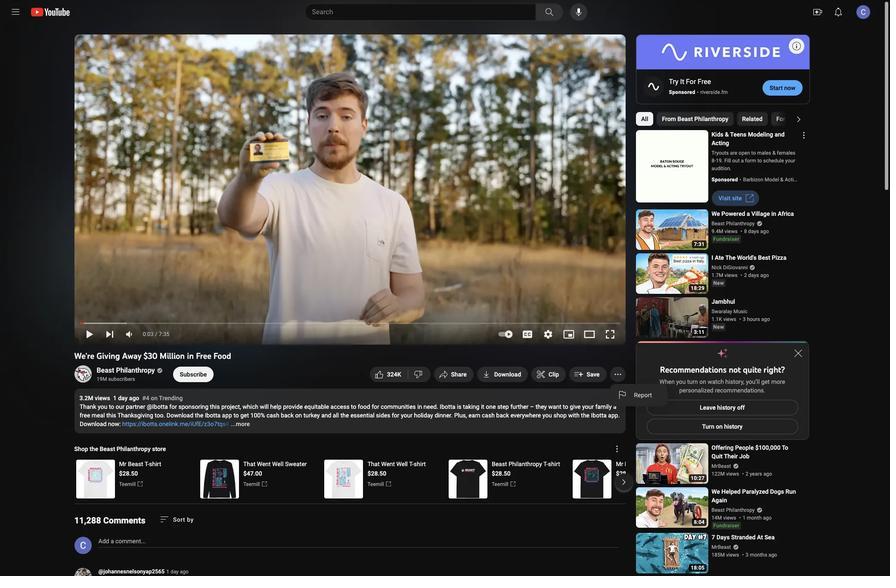 Task type: describe. For each thing, give the bounding box(es) containing it.
#4 on trending link
[[142, 394, 183, 403]]

$47.00
[[244, 470, 262, 477]]

visit
[[719, 195, 731, 202]]

add a comment...
[[98, 538, 146, 545]]

1 vertical spatial this
[[106, 412, 116, 419]]

new for i ate the world's best pizza
[[714, 280, 725, 286]]

well for sweater
[[272, 461, 284, 468]]

the inside 'heading'
[[90, 446, 98, 453]]

model
[[765, 177, 780, 183]]

philanthropy inside beast philanthropy t-shirt $28.50
[[509, 461, 543, 468]]

not
[[729, 365, 742, 375]]

avatar image image
[[857, 5, 871, 19]]

beast inside mr beast t-shirt $28.50 teemill
[[625, 461, 641, 468]]

3 for 3 months ago
[[746, 552, 749, 558]]

save button
[[570, 367, 607, 382]]

beast inside beast philanthropy t-shirt $28.50
[[492, 461, 507, 468]]

modeling
[[749, 131, 774, 138]]

shop
[[554, 412, 567, 419]]

i
[[712, 254, 714, 261]]

7:35
[[159, 331, 170, 337]]

acting inside the 'kids & teens modeling and acting tryouts are open to males & females 8-19. fill out a form to schedule your audition.'
[[712, 140, 730, 147]]

1 back from the left
[[281, 412, 294, 419]]

beast philanthropy for we helped paralyzed dogs run again
[[712, 507, 755, 513]]

t- inside that went well t-shirt $28.50
[[410, 461, 414, 468]]

africa
[[778, 210, 795, 217]]

share button
[[434, 367, 474, 382]]

Subscribe text field
[[180, 371, 207, 378]]

sort by
[[173, 516, 194, 523]]

add
[[98, 538, 109, 545]]

with
[[569, 412, 580, 419]]

to up form
[[752, 150, 757, 156]]

offering people $100,000 to quit their job
[[712, 445, 789, 460]]

went for $28.50
[[382, 461, 395, 468]]

a right add
[[111, 538, 114, 545]]

taking
[[463, 403, 480, 410]]

digiovanni
[[724, 265, 748, 271]]

turn
[[703, 423, 715, 430]]

2 back from the left
[[496, 412, 509, 419]]

related
[[743, 116, 763, 123]]

everywhere
[[511, 412, 541, 419]]

family
[[596, 403, 612, 410]]

audition.
[[712, 166, 732, 172]]

@johannesnelsonyap2565 link
[[98, 568, 165, 576]]

1 month ago
[[743, 515, 772, 521]]

store
[[152, 446, 166, 453]]

we for we helped paralyzed dogs run again
[[712, 488, 721, 495]]

well for t-
[[397, 461, 408, 468]]

1 for 1 day ago
[[113, 395, 117, 402]]

a inside the 'kids & teens modeling and acting tryouts are open to males & females 8-19. fill out a form to schedule your audition.'
[[742, 158, 744, 164]]

beast inside 'link'
[[97, 366, 114, 375]]

2 vertical spatial download
[[80, 421, 106, 428]]

18:29 link
[[636, 254, 709, 295]]

fill
[[725, 158, 732, 164]]

ago for 1 day ago
[[129, 395, 139, 402]]

mrbeast for offering people $100,000 to quit their job
[[712, 463, 732, 470]]

mr beast t-shirt $28.50 teemill
[[617, 461, 659, 487]]

further
[[511, 403, 529, 410]]

14m
[[712, 515, 723, 521]]

you'll
[[747, 379, 760, 385]]

8 minutes, 4 seconds element
[[695, 520, 705, 526]]

sort by button
[[159, 514, 194, 525]]

3 for 3 2 4 k
[[387, 371, 391, 378]]

0 horizontal spatial for
[[169, 403, 177, 410]]

schedule
[[764, 158, 785, 164]]

and inside 'thank you to our partner @ibotta for sponsoring this project, which will help provide equitable access to food for communities in need. ibotta is taking it one step further – they want to give your family a free meal this thanksgiving too. download the ibotta app to get 100% cash back on turkey and all the essential sides for your holiday dinner. plus, earn cash back everywhere you shop with the ibotta app. download now:'
[[321, 412, 331, 419]]

shirt inside that went well t-shirt $28.50
[[414, 461, 426, 468]]

...more
[[231, 421, 250, 428]]

fundraiser for we helped paralyzed dogs run again
[[714, 523, 740, 529]]

0 horizontal spatial in
[[187, 351, 194, 361]]

philanthropy inside 'heading'
[[117, 446, 151, 453]]

powered
[[722, 210, 746, 217]]

watch
[[708, 379, 725, 385]]

tab list containing all
[[636, 109, 869, 129]]

0 horizontal spatial day
[[118, 395, 128, 402]]

seek slider slider
[[80, 318, 621, 326]]

get inside recommendations not quite right? when you turn on watch history, you'll get more personalized recommendations.
[[762, 379, 770, 385]]

partner
[[126, 403, 145, 410]]

0 horizontal spatial ibotta
[[205, 412, 221, 419]]

views for 122m views
[[727, 471, 740, 477]]

download button
[[477, 367, 528, 382]]

3 2 4 k
[[387, 371, 402, 378]]

ate
[[715, 254, 725, 261]]

#4 on trending
[[142, 395, 183, 402]]

2 for nick digiovanni
[[745, 273, 748, 279]]

recommendations
[[660, 365, 727, 375]]

to left give
[[563, 403, 569, 410]]

185m
[[712, 552, 725, 558]]

we powered a village in africa
[[712, 210, 795, 217]]

to left food
[[351, 403, 356, 410]]

that went well sweater $47.00
[[244, 461, 307, 477]]

mr for mr beast t-shirt $28.50 teemill
[[617, 461, 624, 468]]

nick digiovanni
[[712, 265, 748, 271]]

males
[[758, 150, 772, 156]]

swaralay
[[712, 309, 733, 315]]

by
[[187, 516, 194, 523]]

dogs
[[771, 488, 785, 495]]

mr for mr beast t-shirt $28.50
[[119, 461, 126, 468]]

8:04 link
[[636, 488, 709, 529]]

teemill for mr beast t-shirt $28.50
[[119, 481, 136, 487]]

we helped paralyzed dogs run again by beast philanthropy 14,620,936 views 1 month ago 8 minutes, 4 seconds element
[[712, 488, 799, 505]]

comments
[[103, 515, 146, 526]]

1 horizontal spatial free
[[698, 78, 712, 86]]

mr beast t-shirt $28.50
[[119, 461, 161, 477]]

will
[[260, 403, 269, 410]]

females
[[778, 150, 796, 156]]

1.7m
[[712, 273, 724, 279]]

t- for mr beast t-shirt $28.50
[[145, 461, 149, 468]]

sponsoring
[[178, 403, 208, 410]]

trending
[[159, 395, 183, 402]]

to right the app
[[234, 412, 239, 419]]

0 horizontal spatial for
[[687, 78, 697, 86]]

beast inside 'heading'
[[100, 446, 115, 453]]

shop the beast philanthropy store heading
[[74, 445, 166, 453]]

8-
[[712, 158, 717, 164]]

2 vertical spatial &
[[781, 177, 784, 183]]

personalized
[[680, 387, 714, 394]]

and inside the 'kids & teens modeling and acting tryouts are open to males & females 8-19. fill out a form to schedule your audition.'
[[775, 131, 785, 138]]

shop the beast philanthropy store
[[74, 446, 166, 453]]

you inside tab list
[[787, 116, 797, 123]]

3:11 link
[[636, 298, 709, 339]]

youtube video player element
[[74, 34, 626, 345]]

kids
[[712, 131, 724, 138]]

thanksgiving
[[117, 412, 153, 419]]

ago for 1 month ago
[[764, 515, 772, 521]]

#4
[[142, 395, 149, 402]]

0 vertical spatial in
[[772, 210, 777, 217]]

we for we powered a village in africa
[[712, 210, 721, 217]]

1 cash from the left
[[267, 412, 279, 419]]

Leave history off text field
[[700, 404, 746, 411]]

turn on history
[[703, 423, 743, 430]]

christina overa image
[[74, 537, 92, 554]]

Save text field
[[587, 371, 600, 378]]

swaralay music
[[712, 309, 748, 315]]

Download text field
[[495, 371, 522, 378]]

sweater
[[285, 461, 307, 468]]

at
[[758, 534, 764, 541]]

the right with
[[581, 412, 590, 419]]

jambhul
[[712, 298, 736, 305]]

tryouts
[[712, 150, 729, 156]]

their
[[725, 453, 739, 460]]

quite
[[744, 365, 762, 375]]

7 days stranded at sea
[[712, 534, 775, 541]]

give
[[570, 403, 581, 410]]

right?
[[764, 365, 785, 375]]

1 horizontal spatial your
[[582, 403, 594, 410]]

7 minutes, 31 seconds element
[[695, 242, 705, 248]]

thank you to our partner @ibotta for sponsoring this project, which will help provide equitable access to food for communities in need. ibotta is taking it one step further – they want to give your family a free meal this thanksgiving too. download the ibotta app to get 100% cash back on turkey and all the essential sides for your holiday dinner. plus, earn cash back everywhere you shop with the ibotta app. download now:
[[80, 403, 622, 428]]

views for 3.2m views
[[95, 395, 110, 402]]

report option
[[611, 387, 668, 403]]

2 for mrbeast
[[746, 471, 749, 477]]

2 years ago
[[746, 471, 773, 477]]

$30
[[144, 351, 158, 361]]

holiday
[[414, 412, 433, 419]]

best
[[759, 254, 771, 261]]

quit
[[712, 453, 723, 460]]

they
[[536, 403, 547, 410]]

1 horizontal spatial this
[[210, 403, 220, 410]]

days for village
[[749, 229, 760, 235]]

mrbeast for 7 days stranded at sea
[[712, 545, 732, 551]]

job
[[740, 453, 750, 460]]

recommendations not quite right? when you turn on watch history, you'll get more personalized recommendations.
[[660, 365, 786, 394]]

views for 1.7m views
[[725, 273, 738, 279]]

provide
[[283, 403, 303, 410]]



Task type: locate. For each thing, give the bounding box(es) containing it.
1 vertical spatial free
[[196, 351, 212, 361]]

your down females
[[786, 158, 796, 164]]

3 hours ago
[[743, 317, 771, 323]]

19.
[[717, 158, 724, 164]]

day
[[118, 395, 128, 402], [171, 569, 179, 575]]

1 we from the top
[[712, 210, 721, 217]]

communities
[[381, 403, 416, 410]]

& right kids
[[726, 131, 729, 138]]

views right 9.4m
[[725, 229, 738, 235]]

& right the model
[[781, 177, 784, 183]]

1 vertical spatial get
[[240, 412, 249, 419]]

philanthropy inside tab list
[[695, 116, 729, 123]]

0 vertical spatial we
[[712, 210, 721, 217]]

went
[[257, 461, 271, 468], [382, 461, 395, 468]]

your
[[786, 158, 796, 164], [582, 403, 594, 410], [401, 412, 413, 419]]

shirt inside beast philanthropy t-shirt $28.50
[[549, 461, 561, 468]]

download up https://ibotta.onelink.me/iufe/z3o7tqs4
[[166, 412, 193, 419]]

1 vertical spatial acting
[[785, 177, 800, 183]]

on inside 'thank you to our partner @ibotta for sponsoring this project, which will help provide equitable access to food for communities in need. ibotta is taking it one step further – they want to give your family a free meal this thanksgiving too. download the ibotta app to get 100% cash back on turkey and all the essential sides for your holiday dinner. plus, earn cash back everywhere you shop with the ibotta app. download now:'
[[295, 412, 302, 419]]

1 horizontal spatial and
[[775, 131, 785, 138]]

2 shirt from the left
[[414, 461, 426, 468]]

1 horizontal spatial cash
[[482, 412, 495, 419]]

share
[[452, 371, 467, 378]]

that for that went well t-shirt
[[368, 461, 380, 468]]

beast
[[678, 116, 693, 123], [712, 221, 725, 227], [97, 366, 114, 375], [100, 446, 115, 453], [128, 461, 143, 468], [492, 461, 507, 468], [625, 461, 641, 468], [712, 507, 725, 513]]

0 vertical spatial fundraiser
[[714, 236, 740, 242]]

turkey
[[304, 412, 320, 419]]

0 vertical spatial days
[[749, 229, 760, 235]]

want
[[549, 403, 562, 410]]

0 horizontal spatial went
[[257, 461, 271, 468]]

teemill inside mr beast t-shirt $28.50 teemill
[[617, 481, 633, 487]]

stranded
[[732, 534, 756, 541]]

cash
[[267, 412, 279, 419], [482, 412, 495, 419]]

mr inside mr beast t-shirt $28.50
[[119, 461, 126, 468]]

you inside recommendations not quite right? when you turn on watch history, you'll get more personalized recommendations.
[[677, 379, 686, 385]]

the right all
[[341, 412, 349, 419]]

2 teemill from the left
[[244, 481, 260, 487]]

0 vertical spatial this
[[210, 403, 220, 410]]

views down nick digiovanni
[[725, 273, 738, 279]]

0 horizontal spatial this
[[106, 412, 116, 419]]

download down meal
[[80, 421, 106, 428]]

0 vertical spatial download
[[495, 371, 522, 378]]

1 day ago link
[[166, 568, 189, 576]]

days down i ate the world's best pizza by nick digiovanni 1,790,514 views 2 days ago 18 minutes element
[[749, 273, 760, 279]]

new down '1.1k'
[[714, 324, 725, 330]]

1 horizontal spatial &
[[773, 150, 776, 156]]

1 horizontal spatial 1
[[166, 569, 169, 575]]

3 teemill from the left
[[368, 481, 384, 487]]

sponsored for riverside.fm
[[670, 89, 696, 95]]

sponsored down the it
[[670, 89, 696, 95]]

in up holiday
[[417, 403, 422, 410]]

2 well from the left
[[397, 461, 408, 468]]

2 t- from the left
[[410, 461, 414, 468]]

2 mr from the left
[[617, 461, 624, 468]]

your inside the 'kids & teens modeling and acting tryouts are open to males & females 8-19. fill out a form to schedule your audition.'
[[786, 158, 796, 164]]

beast philanthropy up 14m views
[[712, 507, 755, 513]]

offering
[[712, 445, 734, 451]]

this
[[210, 403, 220, 410], [106, 412, 116, 419]]

3 left months
[[746, 552, 749, 558]]

that inside that went well t-shirt $28.50
[[368, 461, 380, 468]]

back down provide
[[281, 412, 294, 419]]

1 right @johannesnelsonyap2565 link
[[166, 569, 169, 575]]

this left project,
[[210, 403, 220, 410]]

0 horizontal spatial and
[[321, 412, 331, 419]]

sponsored down audition.
[[712, 177, 739, 183]]

122m
[[712, 471, 725, 477]]

2 horizontal spatial in
[[772, 210, 777, 217]]

went inside that went well sweater $47.00
[[257, 461, 271, 468]]

Add a comment... text field
[[98, 538, 146, 545]]

free up riverside.fm
[[698, 78, 712, 86]]

2 horizontal spatial ibotta
[[591, 412, 607, 419]]

0 vertical spatial &
[[726, 131, 729, 138]]

0 horizontal spatial that
[[244, 461, 256, 468]]

1 for 1 month ago
[[743, 515, 746, 521]]

ago for 3 months ago
[[769, 552, 778, 558]]

1 vertical spatial mrbeast
[[712, 545, 732, 551]]

views down swaralay music
[[724, 317, 737, 323]]

0 vertical spatial beast philanthropy
[[712, 221, 755, 227]]

get inside 'thank you to our partner @ibotta for sponsoring this project, which will help provide equitable access to food for communities in need. ibotta is taking it one step further – they want to give your family a free meal this thanksgiving too. download the ibotta app to get 100% cash back on turkey and all the essential sides for your holiday dinner. plus, earn cash back everywhere you shop with the ibotta app. download now:'
[[240, 412, 249, 419]]

1 inside "@johannesnelsonyap2565 1 day ago"
[[166, 569, 169, 575]]

3 down music
[[743, 317, 746, 323]]

0 vertical spatial acting
[[712, 140, 730, 147]]

ago
[[761, 229, 770, 235], [761, 273, 770, 279], [762, 317, 771, 323], [129, 395, 139, 402], [764, 471, 773, 477], [764, 515, 772, 521], [769, 552, 778, 558], [180, 569, 189, 575]]

1 vertical spatial in
[[187, 351, 194, 361]]

form
[[746, 158, 757, 164]]

122m views
[[712, 471, 740, 477]]

3 $28.50 from the left
[[492, 470, 511, 477]]

sort
[[173, 516, 185, 523]]

2 vertical spatial beast philanthropy
[[712, 507, 755, 513]]

free
[[698, 78, 712, 86], [196, 351, 212, 361]]

cash down 'one'
[[482, 412, 495, 419]]

went for $47.00
[[257, 461, 271, 468]]

shirt for beast philanthropy t-shirt $28.50
[[549, 461, 561, 468]]

5 teemill from the left
[[617, 481, 633, 487]]

0 vertical spatial mrbeast
[[712, 463, 732, 470]]

0 horizontal spatial well
[[272, 461, 284, 468]]

2 we from the top
[[712, 488, 721, 495]]

3:11
[[695, 329, 705, 335]]

1 horizontal spatial that
[[368, 461, 380, 468]]

nick
[[712, 265, 722, 271]]

1 vertical spatial history
[[725, 423, 743, 430]]

2 down digiovanni
[[745, 273, 748, 279]]

mrbeast up 122m
[[712, 463, 732, 470]]

1 shirt from the left
[[149, 461, 161, 468]]

we left powered
[[712, 210, 721, 217]]

$28.50 inside mr beast t-shirt $28.50 teemill
[[617, 470, 635, 477]]

turn
[[688, 379, 699, 385]]

1 vertical spatial new
[[714, 324, 725, 330]]

1 horizontal spatial for
[[777, 116, 786, 123]]

sponsored for barbizon model & acting
[[712, 177, 739, 183]]

1 t- from the left
[[145, 461, 149, 468]]

for right the it
[[687, 78, 697, 86]]

new for jambhul
[[714, 324, 725, 330]]

1 horizontal spatial ibotta
[[440, 403, 456, 410]]

ago for 3 hours ago
[[762, 317, 771, 323]]

equitable
[[304, 403, 329, 410]]

you up meal
[[98, 403, 107, 410]]

history down off on the right bottom of the page
[[725, 423, 743, 430]]

project,
[[221, 403, 241, 410]]

2 went from the left
[[382, 461, 395, 468]]

2 that from the left
[[368, 461, 380, 468]]

start now
[[770, 84, 796, 91]]

1 vertical spatial 3
[[387, 371, 391, 378]]

1 fundraiser from the top
[[714, 236, 740, 242]]

1.1k
[[712, 317, 723, 323]]

0 vertical spatial 2
[[745, 273, 748, 279]]

1 teemill from the left
[[119, 481, 136, 487]]

2 horizontal spatial 1
[[743, 515, 746, 521]]

fundraiser for we powered a village in africa
[[714, 236, 740, 242]]

18 minutes, 5 seconds element
[[691, 565, 705, 571]]

0 horizontal spatial download
[[80, 421, 106, 428]]

in right million
[[187, 351, 194, 361]]

views for 14m views
[[724, 515, 737, 521]]

you down "now"
[[787, 116, 797, 123]]

0 horizontal spatial get
[[240, 412, 249, 419]]

0 horizontal spatial acting
[[712, 140, 730, 147]]

ibotta up dinner.
[[440, 403, 456, 410]]

the
[[195, 412, 203, 419], [341, 412, 349, 419], [581, 412, 590, 419], [90, 446, 98, 453]]

download inside button
[[495, 371, 522, 378]]

that went well t-shirt $28.50
[[368, 461, 426, 477]]

we're giving away $30 million in free food
[[74, 351, 231, 361]]

1 mr from the left
[[119, 461, 126, 468]]

acting down kids
[[712, 140, 730, 147]]

a inside 'thank you to our partner @ibotta for sponsoring this project, which will help provide equitable access to food for communities in need. ibotta is taking it one step further – they want to give your family a free meal this thanksgiving too. download the ibotta app to get 100% cash back on turkey and all the essential sides for your holiday dinner. plus, earn cash back everywhere you shop with the ibotta app. download now:'
[[614, 403, 617, 410]]

1 went from the left
[[257, 461, 271, 468]]

went inside that went well t-shirt $28.50
[[382, 461, 395, 468]]

is
[[457, 403, 462, 410]]

Search text field
[[312, 6, 534, 18]]

2 horizontal spatial for
[[392, 412, 400, 419]]

t- inside mr beast t-shirt $28.50
[[145, 461, 149, 468]]

0 horizontal spatial your
[[401, 412, 413, 419]]

0 vertical spatial 1
[[113, 395, 117, 402]]

3.2m
[[80, 395, 93, 402]]

2 $28.50 from the left
[[368, 470, 387, 477]]

2 horizontal spatial &
[[781, 177, 784, 183]]

you down they on the bottom right
[[543, 412, 552, 419]]

for right related
[[777, 116, 786, 123]]

we inside we helped paralyzed dogs run again
[[712, 488, 721, 495]]

1 well from the left
[[272, 461, 284, 468]]

10 minutes, 27 seconds element
[[691, 476, 705, 482]]

mr inside mr beast t-shirt $28.50 teemill
[[617, 461, 624, 468]]

t-
[[145, 461, 149, 468], [410, 461, 414, 468], [544, 461, 549, 468], [642, 461, 647, 468]]

shirt for mr beast t-shirt $28.50 teemill
[[647, 461, 659, 468]]

1 vertical spatial 2
[[391, 371, 394, 378]]

the
[[726, 254, 736, 261]]

the right shop at the left bottom of page
[[90, 446, 98, 453]]

1 vertical spatial for
[[777, 116, 786, 123]]

2 vertical spatial 3
[[746, 552, 749, 558]]

t- inside mr beast t-shirt $28.50 teemill
[[642, 461, 647, 468]]

in inside 'thank you to our partner @ibotta for sponsoring this project, which will help provide equitable access to food for communities in need. ibotta is taking it one step further – they want to give your family a free meal this thanksgiving too. download the ibotta app to get 100% cash back on turkey and all the essential sides for your holiday dinner. plus, earn cash back everywhere you shop with the ibotta app. download now:'
[[417, 403, 422, 410]]

to left our
[[109, 403, 114, 410]]

on inside button
[[717, 423, 723, 430]]

and left all
[[321, 412, 331, 419]]

your right give
[[582, 403, 594, 410]]

0 horizontal spatial mr
[[119, 461, 126, 468]]

autoplay is on image
[[498, 331, 513, 338]]

1 vertical spatial 1
[[743, 515, 746, 521]]

4
[[394, 371, 398, 378]]

t- inside beast philanthropy t-shirt $28.50
[[544, 461, 549, 468]]

k
[[398, 371, 402, 378]]

3 shirt from the left
[[549, 461, 561, 468]]

1 horizontal spatial for
[[372, 403, 379, 410]]

views right 185m
[[727, 552, 740, 558]]

3
[[743, 317, 746, 323], [387, 371, 391, 378], [746, 552, 749, 558]]

https://ibotta.onelink.me/iufe/z3o7tqs4
[[122, 421, 229, 428]]

1 horizontal spatial back
[[496, 412, 509, 419]]

Share text field
[[452, 371, 467, 378]]

1 horizontal spatial sponsored
[[712, 177, 739, 183]]

0 horizontal spatial 1
[[113, 395, 117, 402]]

3 for 3 hours ago
[[743, 317, 746, 323]]

Clip text field
[[549, 371, 560, 378]]

19 million subscribers element
[[97, 375, 161, 383]]

mrbeast
[[712, 463, 732, 470], [712, 545, 732, 551]]

@johannesnelsonyap2565 1 day ago
[[98, 568, 189, 575]]

ago for 2 years ago
[[764, 471, 773, 477]]

beast inside mr beast t-shirt $28.50
[[128, 461, 143, 468]]

10:27
[[691, 476, 705, 482]]

well inside that went well sweater $47.00
[[272, 461, 284, 468]]

which
[[243, 403, 258, 410]]

in left africa
[[772, 210, 777, 217]]

1 horizontal spatial in
[[417, 403, 422, 410]]

3 left 4
[[387, 371, 391, 378]]

https://ibotta.onelink.me/iufe/z3o7tqs4 link
[[122, 421, 229, 428]]

fundraiser
[[714, 236, 740, 242], [714, 523, 740, 529]]

2 vertical spatial in
[[417, 403, 422, 410]]

tab list
[[636, 109, 869, 129]]

ibotta down family
[[591, 412, 607, 419]]

jambhul by swaralay music 1,171 views 3 hours ago 3 minutes, 11 seconds element
[[712, 298, 799, 306]]

$28.50 inside beast philanthropy t-shirt $28.50
[[492, 470, 511, 477]]

beast philanthropy up 19 million subscribers element
[[97, 366, 155, 375]]

0 vertical spatial get
[[762, 379, 770, 385]]

1 horizontal spatial well
[[397, 461, 408, 468]]

shirt for mr beast t-shirt $28.50
[[149, 461, 161, 468]]

days for world's
[[749, 273, 760, 279]]

t- for mr beast t-shirt $28.50 teemill
[[642, 461, 647, 468]]

this up the now:
[[106, 412, 116, 419]]

beast philanthropy for we powered a village in africa
[[712, 221, 755, 227]]

mrbeast up 185m
[[712, 545, 732, 551]]

3 months ago
[[746, 552, 778, 558]]

1 that from the left
[[244, 461, 256, 468]]

on inside recommendations not quite right? when you turn on watch history, you'll get more personalized recommendations.
[[700, 379, 707, 385]]

& up the schedule
[[773, 150, 776, 156]]

1 vertical spatial day
[[171, 569, 179, 575]]

None search field
[[289, 3, 565, 21]]

teemill for beast philanthropy t-shirt $28.50
[[492, 481, 509, 487]]

days right 8
[[749, 229, 760, 235]]

views for 1.1k views
[[724, 317, 737, 323]]

essential
[[351, 412, 375, 419]]

1 vertical spatial fundraiser
[[714, 523, 740, 529]]

mr
[[119, 461, 126, 468], [617, 461, 624, 468]]

for down the communities
[[392, 412, 400, 419]]

1 vertical spatial and
[[321, 412, 331, 419]]

for down trending
[[169, 403, 177, 410]]

2 days from the top
[[749, 273, 760, 279]]

1 vertical spatial sponsored
[[712, 177, 739, 183]]

shirt inside mr beast t-shirt $28.50 teemill
[[647, 461, 659, 468]]

$28.50 inside mr beast t-shirt $28.50
[[119, 470, 138, 477]]

free left food
[[196, 351, 212, 361]]

1 new from the top
[[714, 280, 725, 286]]

try
[[670, 78, 679, 86]]

2 left k
[[391, 371, 394, 378]]

0 vertical spatial for
[[687, 78, 697, 86]]

0 vertical spatial 3
[[743, 317, 746, 323]]

subscribers
[[108, 376, 135, 382]]

2 cash from the left
[[482, 412, 495, 419]]

7 days stranded at sea by mrbeast 185,987,974 views 3 months ago 18 minutes element
[[712, 533, 799, 542]]

philanthropy inside 'link'
[[116, 366, 155, 375]]

1 vertical spatial download
[[166, 412, 193, 419]]

7
[[712, 534, 716, 541]]

that
[[244, 461, 256, 468], [368, 461, 380, 468]]

paralyzed
[[743, 488, 769, 495]]

barbizon model & acting
[[744, 177, 800, 183]]

now
[[785, 84, 796, 91]]

2 new from the top
[[714, 324, 725, 330]]

2 fundraiser from the top
[[714, 523, 740, 529]]

Visit site text field
[[719, 195, 743, 202]]

Start now text field
[[770, 84, 796, 91]]

1 days from the top
[[749, 229, 760, 235]]

new down 1.7m
[[714, 280, 725, 286]]

recommendations.
[[716, 387, 766, 394]]

1 horizontal spatial download
[[166, 412, 193, 419]]

0 horizontal spatial cash
[[267, 412, 279, 419]]

ibotta left the app
[[205, 412, 221, 419]]

open
[[739, 150, 751, 156]]

ago for 8 days ago
[[761, 229, 770, 235]]

access
[[331, 403, 350, 410]]

that inside that went well sweater $47.00
[[244, 461, 256, 468]]

teemill for that went well t-shirt $28.50
[[368, 481, 384, 487]]

cash down help
[[267, 412, 279, 419]]

back down step
[[496, 412, 509, 419]]

2 mrbeast from the top
[[712, 545, 732, 551]]

you left turn
[[677, 379, 686, 385]]

we powered a village in africa by beast philanthropy 9,472,829 views 8 days ago 7 minutes, 31 seconds element
[[712, 210, 799, 218]]

fundraiser down 9.4m views
[[714, 236, 740, 242]]

$28.50 for mr beast t-shirt $28.50 teemill
[[617, 470, 635, 477]]

we helped paralyzed dogs run again
[[712, 488, 797, 504]]

get right the you'll
[[762, 379, 770, 385]]

beast philanthropy down powered
[[712, 221, 755, 227]]

ago for 2 days ago
[[761, 273, 770, 279]]

t- for beast philanthropy t-shirt $28.50
[[544, 461, 549, 468]]

beast philanthropy inside 'link'
[[97, 366, 155, 375]]

acting right the model
[[785, 177, 800, 183]]

0 vertical spatial free
[[698, 78, 712, 86]]

1 vertical spatial your
[[582, 403, 594, 410]]

$28.50 for mr beast t-shirt $28.50
[[119, 470, 138, 477]]

4 $28.50 from the left
[[617, 470, 635, 477]]

views right 122m
[[727, 471, 740, 477]]

views right 14m
[[724, 515, 737, 521]]

visit site button
[[712, 191, 760, 206]]

1 vertical spatial beast philanthropy
[[97, 366, 155, 375]]

a up app.
[[614, 403, 617, 410]]

2 left years
[[746, 471, 749, 477]]

4 t- from the left
[[642, 461, 647, 468]]

teemill for that went well sweater $47.00
[[244, 481, 260, 487]]

on
[[700, 379, 707, 385], [151, 395, 158, 402], [295, 412, 302, 419], [717, 423, 723, 430]]

to down "males"
[[758, 158, 763, 164]]

1 vertical spatial days
[[749, 273, 760, 279]]

0 horizontal spatial back
[[281, 412, 294, 419]]

need.
[[424, 403, 438, 410]]

0 horizontal spatial sponsored
[[670, 89, 696, 95]]

2 vertical spatial 2
[[746, 471, 749, 477]]

0 vertical spatial new
[[714, 280, 725, 286]]

fundraiser down 14m views
[[714, 523, 740, 529]]

1 horizontal spatial acting
[[785, 177, 800, 183]]

day inside "@johannesnelsonyap2565 1 day ago"
[[171, 569, 179, 575]]

download up step
[[495, 371, 522, 378]]

2 vertical spatial 1
[[166, 569, 169, 575]]

we
[[712, 210, 721, 217], [712, 488, 721, 495]]

days
[[749, 229, 760, 235], [749, 273, 760, 279]]

1 up our
[[113, 395, 117, 402]]

one
[[486, 403, 496, 410]]

all
[[642, 116, 649, 123]]

1 horizontal spatial mr
[[617, 461, 624, 468]]

we up again
[[712, 488, 721, 495]]

views for 9.4m views
[[725, 229, 738, 235]]

18 minutes, 29 seconds element
[[691, 285, 705, 292]]

8 days ago
[[745, 229, 770, 235]]

sponsored
[[670, 89, 696, 95], [712, 177, 739, 183]]

Turn on history text field
[[703, 423, 743, 430]]

2 horizontal spatial your
[[786, 158, 796, 164]]

well inside that went well t-shirt $28.50
[[397, 461, 408, 468]]

your down the communities
[[401, 412, 413, 419]]

1 vertical spatial &
[[773, 150, 776, 156]]

0 vertical spatial day
[[118, 395, 128, 402]]

1 mrbeast from the top
[[712, 463, 732, 470]]

8
[[745, 229, 748, 235]]

views right 3.2m
[[95, 395, 110, 402]]

ibotta
[[440, 403, 456, 410], [205, 412, 221, 419], [591, 412, 607, 419]]

4 teemill from the left
[[492, 481, 509, 487]]

that for that went well sweater
[[244, 461, 256, 468]]

for right food
[[372, 403, 379, 410]]

shirt inside mr beast t-shirt $28.50
[[149, 461, 161, 468]]

1 horizontal spatial went
[[382, 461, 395, 468]]

and down for you
[[775, 131, 785, 138]]

a left village
[[747, 210, 751, 217]]

2 vertical spatial your
[[401, 412, 413, 419]]

0 vertical spatial sponsored
[[670, 89, 696, 95]]

&
[[726, 131, 729, 138], [773, 150, 776, 156], [781, 177, 784, 183]]

100%
[[250, 412, 265, 419]]

1 left month
[[743, 515, 746, 521]]

0 horizontal spatial &
[[726, 131, 729, 138]]

i ate the world's best pizza by nick digiovanni 1,790,514 views 2 days ago 18 minutes element
[[712, 254, 799, 262]]

history left off on the right bottom of the page
[[718, 404, 736, 411]]

1 horizontal spatial get
[[762, 379, 770, 385]]

$28.50 inside that went well t-shirt $28.50
[[368, 470, 387, 477]]

free
[[80, 412, 90, 419]]

4 shirt from the left
[[647, 461, 659, 468]]

2 horizontal spatial download
[[495, 371, 522, 378]]

ago inside "@johannesnelsonyap2565 1 day ago"
[[180, 569, 189, 575]]

0 vertical spatial your
[[786, 158, 796, 164]]

on inside "link"
[[151, 395, 158, 402]]

a right out
[[742, 158, 744, 164]]

start
[[770, 84, 783, 91]]

185m views
[[712, 552, 740, 558]]

1 vertical spatial we
[[712, 488, 721, 495]]

barbizon
[[744, 177, 764, 183]]

views for 185m views
[[727, 552, 740, 558]]

1 $28.50 from the left
[[119, 470, 138, 477]]

$28.50 for beast philanthropy t-shirt $28.50
[[492, 470, 511, 477]]

1 horizontal spatial day
[[171, 569, 179, 575]]

0 vertical spatial and
[[775, 131, 785, 138]]

the down sponsoring
[[195, 412, 203, 419]]

3 minutes, 11 seconds element
[[695, 329, 705, 335]]

for you
[[777, 116, 797, 123]]

beast philanthropy t-shirt $28.50
[[492, 461, 561, 477]]

offering people $100,000 to quit their job by mrbeast 122,030,004 views 2 years ago 10 minutes, 27 seconds element
[[712, 444, 799, 461]]

people
[[736, 445, 754, 451]]

3 t- from the left
[[544, 461, 549, 468]]

0 vertical spatial history
[[718, 404, 736, 411]]

get up ...more
[[240, 412, 249, 419]]



Task type: vqa. For each thing, say whether or not it's contained in the screenshot.
Cuisine at the top left of page
no



